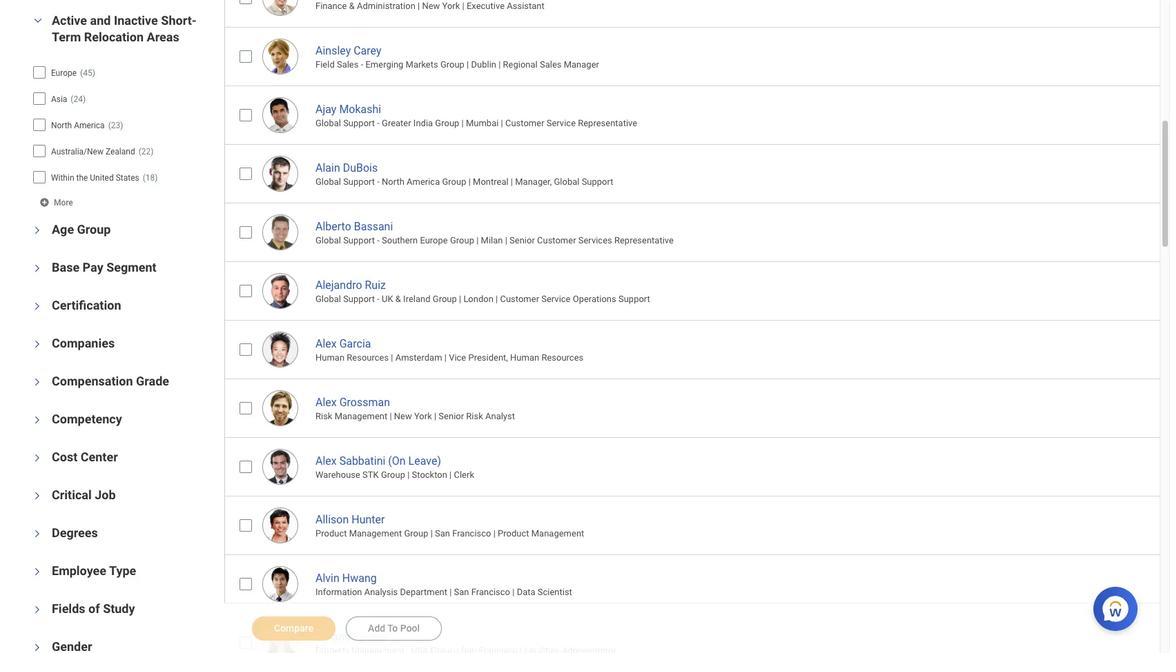 Task type: locate. For each thing, give the bounding box(es) containing it.
america
[[74, 121, 105, 130], [407, 177, 440, 187]]

3 alex from the top
[[316, 455, 337, 468]]

alex up warehouse
[[316, 455, 337, 468]]

4 chevron down image from the top
[[32, 602, 42, 618]]

1 horizontal spatial sales
[[540, 59, 562, 70]]

manager
[[564, 59, 599, 70]]

3 chevron down image from the top
[[32, 526, 42, 542]]

new right administration
[[422, 1, 440, 11]]

chevron down image left age
[[32, 222, 42, 239]]

representative down manager
[[578, 118, 637, 129]]

customer right mumbai
[[505, 118, 545, 129]]

service inside alejandro ruiz list item
[[542, 294, 571, 305]]

alex for alex sabbatini (on leave)
[[316, 455, 337, 468]]

chevron down image left compensation
[[32, 374, 42, 391]]

0 horizontal spatial america
[[74, 121, 105, 130]]

0 horizontal spatial resources
[[347, 353, 389, 363]]

data
[[517, 588, 536, 598]]

0 vertical spatial alex
[[316, 337, 337, 351]]

chevron down image for fields of study
[[32, 602, 42, 618]]

san inside the alvin hwang list item
[[454, 588, 469, 598]]

alvin hwang list item
[[224, 555, 1170, 614]]

customer left services at top
[[537, 236, 576, 246]]

senior inside alberto bassani list item
[[510, 236, 535, 246]]

1 horizontal spatial europe
[[420, 236, 448, 246]]

india
[[414, 118, 433, 129]]

- inside alejandro ruiz list item
[[377, 294, 380, 305]]

north america
[[51, 121, 105, 130]]

alvin hwang
[[316, 572, 377, 585]]

north inside the alain dubois list item
[[382, 177, 405, 187]]

san up 'information analysis department   |   san francisco   |   data scientist'
[[435, 529, 450, 539]]

management down grossman
[[335, 412, 388, 422]]

2 chevron down image from the top
[[32, 488, 42, 504]]

customer inside alberto bassani list item
[[537, 236, 576, 246]]

senior left the analyst
[[439, 412, 464, 422]]

chevron down image left certification
[[32, 298, 42, 315]]

0 horizontal spatial risk
[[316, 412, 332, 422]]

york left executive
[[442, 1, 460, 11]]

1 horizontal spatial &
[[396, 294, 401, 305]]

san for allison hunter
[[435, 529, 450, 539]]

senior right the milan at left
[[510, 236, 535, 246]]

- down dubois
[[377, 177, 380, 187]]

alain dubois link
[[316, 159, 378, 175]]

1 vertical spatial service
[[542, 294, 571, 305]]

york up leave)
[[414, 412, 432, 422]]

center
[[81, 450, 118, 464]]

2 sales from the left
[[540, 59, 562, 70]]

executive
[[467, 1, 505, 11]]

alex grossman link
[[316, 393, 390, 409]]

sales down ainsley carey
[[337, 59, 359, 70]]

group right the markets
[[440, 59, 465, 70]]

0 horizontal spatial europe
[[51, 68, 77, 78]]

1 horizontal spatial york
[[442, 1, 460, 11]]

alex grossman
[[316, 396, 390, 409]]

group right india
[[435, 118, 459, 129]]

global down alberto
[[316, 236, 341, 246]]

analyst
[[485, 412, 515, 422]]

alex garcia list item
[[224, 320, 1170, 379]]

ainsley carey list item
[[224, 27, 1170, 85]]

risk down alex grossman
[[316, 412, 332, 422]]

alejandro ruiz list item
[[224, 262, 1170, 320]]

- inside alberto bassani list item
[[377, 236, 380, 246]]

product up data
[[498, 529, 529, 539]]

customer inside alejandro ruiz list item
[[500, 294, 539, 305]]

representative
[[578, 118, 637, 129], [615, 236, 674, 246]]

0 vertical spatial north
[[51, 121, 72, 130]]

1 horizontal spatial san
[[454, 588, 469, 598]]

1 vertical spatial senior
[[439, 412, 464, 422]]

alex sabbatini (on leave) link
[[316, 452, 441, 468]]

human down alex garcia
[[316, 353, 345, 363]]

1 alex from the top
[[316, 337, 337, 351]]

america inside the alain dubois list item
[[407, 177, 440, 187]]

- left 'greater' at the left of page
[[377, 118, 380, 129]]

0 horizontal spatial york
[[414, 412, 432, 422]]

alex sabbatini (on leave) list item
[[224, 438, 1170, 496]]

1 vertical spatial customer
[[537, 236, 576, 246]]

allison hunter
[[316, 514, 385, 527]]

chevron down image left companies button
[[32, 336, 42, 353]]

group left montreal
[[442, 177, 466, 187]]

montreal
[[473, 177, 509, 187]]

alex garcia link
[[316, 335, 371, 351]]

hunter
[[352, 514, 385, 527]]

francisco
[[452, 529, 491, 539], [471, 588, 510, 598]]

1 vertical spatial francisco
[[471, 588, 510, 598]]

america left (23)
[[74, 121, 105, 130]]

1 vertical spatial europe
[[420, 236, 448, 246]]

- inside ainsley carey list item
[[361, 59, 363, 70]]

0 vertical spatial york
[[442, 1, 460, 11]]

1 horizontal spatial america
[[407, 177, 440, 187]]

management for grossman
[[335, 412, 388, 422]]

resources down garcia
[[347, 353, 389, 363]]

1 horizontal spatial product
[[498, 529, 529, 539]]

base
[[52, 260, 79, 275]]

new up (on in the bottom left of the page
[[394, 412, 412, 422]]

support down mokashi
[[343, 118, 375, 129]]

chevron down image
[[30, 16, 46, 25], [32, 222, 42, 239], [32, 260, 42, 277], [32, 298, 42, 315], [32, 336, 42, 353], [32, 374, 42, 391], [32, 450, 42, 466], [32, 564, 42, 580]]

certification
[[52, 298, 121, 313]]

francisco left data
[[471, 588, 510, 598]]

chevron down image left cost
[[32, 450, 42, 466]]

francisco down the clerk on the left
[[452, 529, 491, 539]]

risk management   |   new york   |   senior risk analyst
[[316, 412, 515, 422]]

chevron down image for companies
[[32, 336, 42, 353]]

management inside alex grossman list item
[[335, 412, 388, 422]]

- down bassani
[[377, 236, 380, 246]]

chevron down image
[[32, 412, 42, 429], [32, 488, 42, 504], [32, 526, 42, 542], [32, 602, 42, 618], [32, 640, 42, 654]]

europe left (45)
[[51, 68, 77, 78]]

chevron down image for degrees
[[32, 526, 42, 542]]

alex grossman list item
[[224, 379, 1170, 438]]

risk left the analyst
[[466, 412, 483, 422]]

0 vertical spatial service
[[547, 118, 576, 129]]

- left uk
[[377, 294, 380, 305]]

0 vertical spatial francisco
[[452, 529, 491, 539]]

alex left grossman
[[316, 396, 337, 409]]

0 horizontal spatial product
[[316, 529, 347, 539]]

1 horizontal spatial human
[[510, 353, 539, 363]]

francisco for allison hunter
[[452, 529, 491, 539]]

0 vertical spatial new
[[422, 1, 440, 11]]

america inside active and inactive short- term relocation areas "tree"
[[74, 121, 105, 130]]

product
[[316, 529, 347, 539], [498, 529, 529, 539]]

group left the milan at left
[[450, 236, 474, 246]]

group down (on in the bottom left of the page
[[381, 470, 405, 481]]

chevron down image for active and inactive short- term relocation areas
[[30, 16, 46, 25]]

new inside list item
[[422, 1, 440, 11]]

support down alberto bassani at left top
[[343, 236, 375, 246]]

0 horizontal spatial san
[[435, 529, 450, 539]]

north down "asia"
[[51, 121, 72, 130]]

support down alejandro ruiz
[[343, 294, 375, 305]]

ajay mokashi link
[[316, 100, 381, 116]]

representative right services at top
[[615, 236, 674, 246]]

segment
[[106, 260, 157, 275]]

human
[[316, 353, 345, 363], [510, 353, 539, 363]]

2 vertical spatial alex
[[316, 455, 337, 468]]

manager,
[[515, 177, 552, 187]]

- for bassani
[[377, 236, 380, 246]]

critical
[[52, 488, 92, 502]]

analysis
[[364, 588, 398, 598]]

support
[[343, 118, 375, 129], [343, 177, 375, 187], [582, 177, 614, 187], [343, 236, 375, 246], [343, 294, 375, 305], [619, 294, 650, 305]]

1 vertical spatial san
[[454, 588, 469, 598]]

san for alvin hwang
[[454, 588, 469, 598]]

- inside the alain dubois list item
[[377, 177, 380, 187]]

senior inside alex grossman list item
[[439, 412, 464, 422]]

group right ireland
[[433, 294, 457, 305]]

& right uk
[[396, 294, 401, 305]]

(23)
[[108, 121, 123, 130]]

management up scientist
[[532, 529, 584, 539]]

(24)
[[71, 94, 86, 104]]

1 vertical spatial america
[[407, 177, 440, 187]]

global down ajay
[[316, 118, 341, 129]]

alex inside list item
[[316, 455, 337, 468]]

australia/new
[[51, 147, 104, 157]]

2 risk from the left
[[466, 412, 483, 422]]

service left operations at top
[[542, 294, 571, 305]]

0 vertical spatial senior
[[510, 236, 535, 246]]

global down alejandro
[[316, 294, 341, 305]]

competency
[[52, 412, 122, 426]]

age
[[52, 222, 74, 237]]

baker
[[360, 631, 388, 644]]

global down alain on the left of the page
[[316, 177, 341, 187]]

francisco inside the alvin hwang list item
[[471, 588, 510, 598]]

1 chevron down image from the top
[[32, 412, 42, 429]]

allison
[[316, 514, 349, 527]]

alberto
[[316, 220, 351, 233]]

critical job
[[52, 488, 116, 502]]

degrees
[[52, 526, 98, 540]]

san right department
[[454, 588, 469, 598]]

customer right london
[[500, 294, 539, 305]]

2 vertical spatial customer
[[500, 294, 539, 305]]

global inside alberto bassani list item
[[316, 236, 341, 246]]

group inside allison hunter "list item"
[[404, 529, 428, 539]]

product down allison
[[316, 529, 347, 539]]

1 horizontal spatial north
[[382, 177, 405, 187]]

francisco inside allison hunter "list item"
[[452, 529, 491, 539]]

milan
[[481, 236, 503, 246]]

1 horizontal spatial senior
[[510, 236, 535, 246]]

0 horizontal spatial north
[[51, 121, 72, 130]]

group up department
[[404, 529, 428, 539]]

america down india
[[407, 177, 440, 187]]

1 vertical spatial york
[[414, 412, 432, 422]]

europe inside alberto bassani list item
[[420, 236, 448, 246]]

1 horizontal spatial resources
[[542, 353, 584, 363]]

(on
[[388, 455, 406, 468]]

london
[[464, 294, 494, 305]]

0 horizontal spatial senior
[[439, 412, 464, 422]]

0 horizontal spatial sales
[[337, 59, 359, 70]]

support down dubois
[[343, 177, 375, 187]]

compensation
[[52, 374, 133, 388]]

new inside alex grossman list item
[[394, 412, 412, 422]]

alejandro
[[316, 279, 362, 292]]

san
[[435, 529, 450, 539], [454, 588, 469, 598]]

1 vertical spatial representative
[[615, 236, 674, 246]]

1 horizontal spatial new
[[422, 1, 440, 11]]

alex for alex garcia
[[316, 337, 337, 351]]

1 risk from the left
[[316, 412, 332, 422]]

support up services at top
[[582, 177, 614, 187]]

alvin hwang link
[[316, 570, 377, 585]]

human resources   |   amsterdam   |   vice president, human resources
[[316, 353, 584, 363]]

sales right the regional
[[540, 59, 562, 70]]

mokashi
[[339, 103, 381, 116]]

finance & administration   |   new york   |   executive assistant
[[316, 1, 545, 11]]

human right president,
[[510, 353, 539, 363]]

global inside the ajay mokashi global support - greater india group   |   mumbai   |   customer service representative
[[316, 118, 341, 129]]

field sales - emerging markets group   |   dublin   |   regional sales manager
[[316, 59, 599, 70]]

0 vertical spatial representative
[[578, 118, 637, 129]]

0 horizontal spatial &
[[349, 1, 355, 11]]

europe right the southern
[[420, 236, 448, 246]]

1 vertical spatial north
[[382, 177, 405, 187]]

1 vertical spatial &
[[396, 294, 401, 305]]

0 vertical spatial customer
[[505, 118, 545, 129]]

certification button
[[52, 298, 121, 313]]

1 vertical spatial alex
[[316, 396, 337, 409]]

0 horizontal spatial new
[[394, 412, 412, 422]]

global inside alejandro ruiz list item
[[316, 294, 341, 305]]

north up bassani
[[382, 177, 405, 187]]

1 vertical spatial new
[[394, 412, 412, 422]]

- for dubois
[[377, 177, 380, 187]]

chevron down image for competency
[[32, 412, 42, 429]]

inactive
[[114, 13, 158, 27]]

alain dubois list item
[[224, 144, 1170, 203]]

global
[[316, 118, 341, 129], [316, 177, 341, 187], [554, 177, 580, 187], [316, 236, 341, 246], [316, 294, 341, 305]]

1 horizontal spatial risk
[[466, 412, 483, 422]]

chevron down image left the base
[[32, 260, 42, 277]]

management
[[335, 412, 388, 422], [349, 529, 402, 539], [532, 529, 584, 539]]

of
[[88, 602, 100, 616]]

ireland
[[403, 294, 431, 305]]

- for carey
[[361, 59, 363, 70]]

chevron down image for employee type
[[32, 564, 42, 580]]

australia/new zealand
[[51, 147, 135, 157]]

service down manager
[[547, 118, 576, 129]]

compensation grade
[[52, 374, 169, 388]]

critical job button
[[52, 488, 116, 502]]

chevron down image for cost center
[[32, 450, 42, 466]]

chevron down image left employee on the left of page
[[32, 564, 42, 580]]

alex sabbatini (on leave)
[[316, 455, 441, 468]]

uk
[[382, 294, 393, 305]]

& right 'finance'
[[349, 1, 355, 11]]

alex left garcia
[[316, 337, 337, 351]]

chevron down image inside active and inactive short- term relocation areas group
[[30, 16, 46, 25]]

united
[[90, 173, 114, 183]]

- down carey
[[361, 59, 363, 70]]

management down hunter
[[349, 529, 402, 539]]

europe
[[51, 68, 77, 78], [420, 236, 448, 246]]

allison hunter list item
[[224, 496, 1170, 555]]

short-
[[161, 13, 197, 27]]

grossman
[[340, 396, 390, 409]]

alex for alex grossman
[[316, 396, 337, 409]]

0 vertical spatial america
[[74, 121, 105, 130]]

support inside the ajay mokashi global support - greater india group   |   mumbai   |   customer service representative
[[343, 118, 375, 129]]

0 horizontal spatial human
[[316, 353, 345, 363]]

chevron down image left active
[[30, 16, 46, 25]]

2 alex from the top
[[316, 396, 337, 409]]

1 sales from the left
[[337, 59, 359, 70]]

resources down operations at top
[[542, 353, 584, 363]]

-
[[361, 59, 363, 70], [377, 118, 380, 129], [377, 177, 380, 187], [377, 236, 380, 246], [377, 294, 380, 305]]

0 vertical spatial san
[[435, 529, 450, 539]]

amanda baker
[[316, 631, 388, 644]]

francisco for alvin hwang
[[471, 588, 510, 598]]

competency button
[[52, 412, 122, 426]]

san inside allison hunter "list item"
[[435, 529, 450, 539]]

0 vertical spatial europe
[[51, 68, 77, 78]]

0 vertical spatial &
[[349, 1, 355, 11]]

alberto bassani list item
[[224, 203, 1170, 262]]

north
[[51, 121, 72, 130], [382, 177, 405, 187]]



Task type: vqa. For each thing, say whether or not it's contained in the screenshot.
TOOLBAR
no



Task type: describe. For each thing, give the bounding box(es) containing it.
information analysis department   |   san francisco   |   data scientist
[[316, 588, 572, 598]]

global right manager,
[[554, 177, 580, 187]]

chevron down image for base pay segment
[[32, 260, 42, 277]]

assistant
[[507, 1, 545, 11]]

hwang
[[342, 572, 377, 585]]

north inside active and inactive short- term relocation areas "tree"
[[51, 121, 72, 130]]

more
[[54, 198, 73, 207]]

global support - uk & ireland group   |   london   |   customer service operations support
[[316, 294, 650, 305]]

global support - southern europe group   |   milan   |   senior customer services representative
[[316, 236, 674, 246]]

southern
[[382, 236, 418, 246]]

global for alejandro ruiz
[[316, 294, 341, 305]]

base pay segment button
[[52, 260, 157, 275]]

areas
[[147, 29, 179, 44]]

finance
[[316, 1, 347, 11]]

information
[[316, 588, 362, 598]]

garcia
[[340, 337, 371, 351]]

active and inactive short- term relocation areas
[[52, 13, 197, 44]]

customer for ruiz
[[500, 294, 539, 305]]

group right age
[[77, 222, 111, 237]]

cost center
[[52, 450, 118, 464]]

support inside alberto bassani list item
[[343, 236, 375, 246]]

2 resources from the left
[[542, 353, 584, 363]]

representative inside alberto bassani list item
[[615, 236, 674, 246]]

ruiz
[[365, 279, 386, 292]]

employee type button
[[52, 564, 136, 578]]

alain dubois
[[316, 161, 378, 175]]

support right operations at top
[[619, 294, 650, 305]]

age group
[[52, 222, 111, 237]]

scientist
[[538, 588, 572, 598]]

group inside alberto bassani list item
[[450, 236, 474, 246]]

cost center button
[[52, 450, 118, 464]]

within the united states
[[51, 173, 139, 183]]

& inside alejandro ruiz list item
[[396, 294, 401, 305]]

bassani
[[354, 220, 393, 233]]

1 human from the left
[[316, 353, 345, 363]]

service inside the ajay mokashi global support - greater india group   |   mumbai   |   customer service representative
[[547, 118, 576, 129]]

europe inside active and inactive short- term relocation areas "tree"
[[51, 68, 77, 78]]

grade
[[136, 374, 169, 388]]

5 chevron down image from the top
[[32, 640, 42, 654]]

ajay mokashi global support - greater india group   |   mumbai   |   customer service representative
[[316, 103, 637, 129]]

fields of study button
[[52, 602, 135, 616]]

degrees button
[[52, 526, 98, 540]]

group inside the alain dubois list item
[[442, 177, 466, 187]]

companies
[[52, 336, 115, 350]]

2 product from the left
[[498, 529, 529, 539]]

alvin
[[316, 572, 340, 585]]

amanda baker link
[[316, 628, 388, 644]]

group inside the ajay mokashi global support - greater india group   |   mumbai   |   customer service representative
[[435, 118, 459, 129]]

york inside alex grossman list item
[[414, 412, 432, 422]]

amanda baker list item
[[224, 614, 1170, 654]]

product management group   |   san francisco   |   product management
[[316, 529, 584, 539]]

global for alain dubois
[[316, 177, 341, 187]]

study
[[103, 602, 135, 616]]

companies button
[[52, 336, 115, 350]]

administration
[[357, 1, 416, 11]]

1 resources from the left
[[347, 353, 389, 363]]

term
[[52, 29, 81, 44]]

job
[[95, 488, 116, 502]]

amanda
[[316, 631, 357, 644]]

the
[[76, 173, 88, 183]]

asia
[[51, 94, 67, 104]]

dubois
[[343, 161, 378, 175]]

base pay segment
[[52, 260, 157, 275]]

alex garcia
[[316, 337, 371, 351]]

chevron down image for compensation grade
[[32, 374, 42, 391]]

emerging
[[366, 59, 404, 70]]

alain
[[316, 161, 340, 175]]

ajay mokashi list item
[[224, 85, 1170, 144]]

global for alberto bassani
[[316, 236, 341, 246]]

warehouse
[[316, 470, 360, 481]]

york inside list item
[[442, 1, 460, 11]]

group inside ainsley carey list item
[[440, 59, 465, 70]]

clerk
[[454, 470, 474, 481]]

markets
[[406, 59, 438, 70]]

& inside list item
[[349, 1, 355, 11]]

- inside the ajay mokashi global support - greater india group   |   mumbai   |   customer service representative
[[377, 118, 380, 129]]

chevron down image for critical job
[[32, 488, 42, 504]]

customer inside the ajay mokashi global support - greater india group   |   mumbai   |   customer service representative
[[505, 118, 545, 129]]

1 product from the left
[[316, 529, 347, 539]]

group inside alejandro ruiz list item
[[433, 294, 457, 305]]

employee
[[52, 564, 106, 578]]

chevron down image for age group
[[32, 222, 42, 239]]

leave)
[[409, 455, 441, 468]]

compensation grade button
[[52, 374, 169, 388]]

active and inactive short- term relocation areas tree
[[32, 61, 213, 189]]

- for ruiz
[[377, 294, 380, 305]]

allison hunter link
[[316, 511, 385, 527]]

stockton
[[412, 470, 447, 481]]

alberto bassani link
[[316, 217, 393, 233]]

chevron down image for certification
[[32, 298, 42, 315]]

zealand
[[106, 147, 135, 157]]

active
[[52, 13, 87, 27]]

amsterdam
[[395, 353, 442, 363]]

finance & administration   |   new york   |   executive assistant list item
[[224, 0, 1170, 27]]

fields
[[52, 602, 85, 616]]

ajay
[[316, 103, 337, 116]]

management for hunter
[[349, 529, 402, 539]]

alberto bassani
[[316, 220, 393, 233]]

group inside "alex sabbatini (on leave)" list item
[[381, 470, 405, 481]]

warehouse stk group   |   stockton   |   clerk
[[316, 470, 474, 481]]

customer for bassani
[[537, 236, 576, 246]]

greater
[[382, 118, 411, 129]]

2 human from the left
[[510, 353, 539, 363]]

department
[[400, 588, 447, 598]]

operations
[[573, 294, 616, 305]]

alejandro ruiz
[[316, 279, 386, 292]]

president,
[[469, 353, 508, 363]]

representative inside the ajay mokashi global support - greater india group   |   mumbai   |   customer service representative
[[578, 118, 637, 129]]

carey
[[354, 44, 382, 57]]

stk
[[363, 470, 379, 481]]

more button
[[39, 197, 74, 208]]

ainsley carey link
[[316, 41, 382, 57]]

active and inactive short- term relocation areas group
[[28, 12, 218, 211]]



